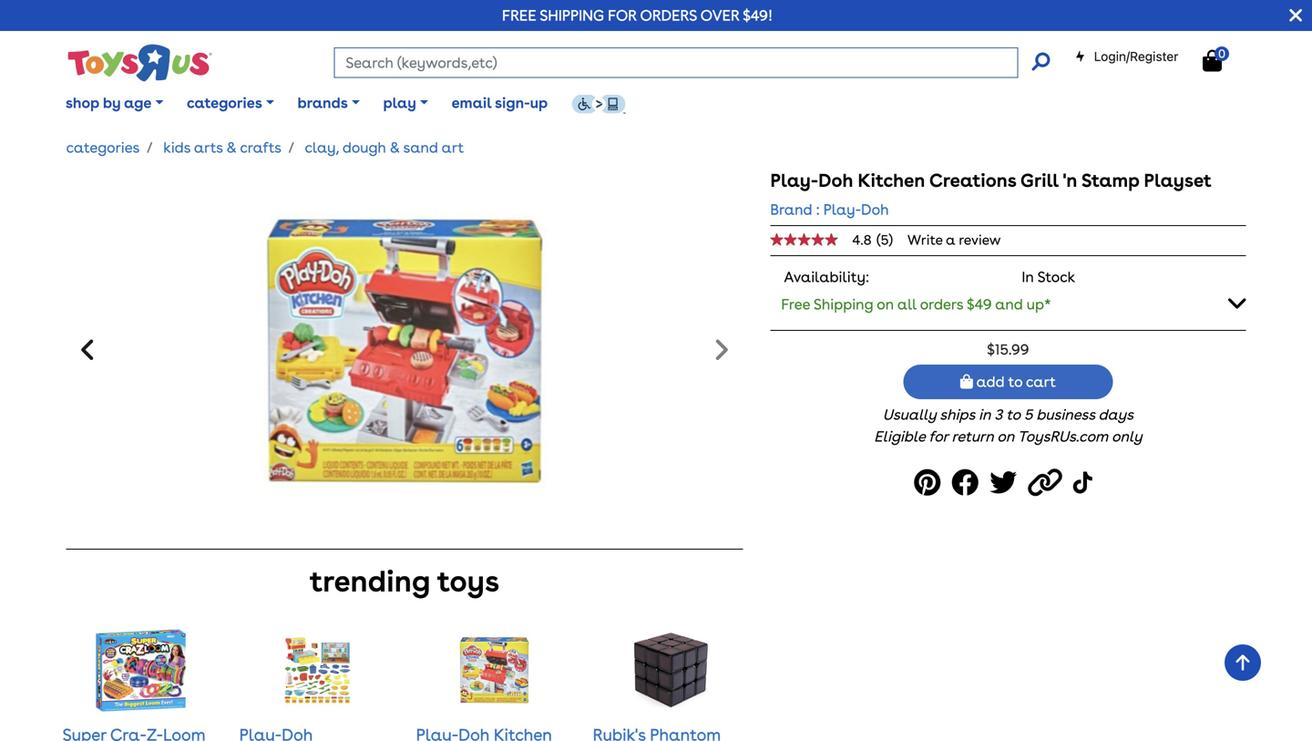 Task type: locate. For each thing, give the bounding box(es) containing it.
categories down shop by age
[[66, 139, 140, 156]]

3
[[995, 406, 1003, 424]]

usually ships in 3 to 5 business days eligible for return on toysrus.com only
[[875, 406, 1143, 446]]

menu bar
[[54, 71, 1313, 135]]

& for dough
[[390, 139, 400, 156]]

play
[[383, 94, 417, 112]]

sand
[[403, 139, 438, 156]]

None search field
[[334, 47, 1051, 78]]

in stock
[[1022, 268, 1076, 286]]

orders
[[921, 295, 964, 313]]

clay, dough & sand art
[[305, 139, 464, 156]]

play-doh supermarket spree playset image
[[280, 625, 355, 716]]

doh
[[819, 170, 854, 191], [862, 201, 889, 218]]

to
[[1009, 373, 1023, 391], [1007, 406, 1021, 424]]

& left sand
[[390, 139, 400, 156]]

1 horizontal spatial shopping bag image
[[1204, 50, 1223, 72]]

categories for the categories dropdown button
[[187, 94, 262, 112]]

play-doh kitchen creations grill 'n stamp playset brand : play-doh
[[771, 170, 1212, 218]]

0 vertical spatial doh
[[819, 170, 854, 191]]

share play-doh kitchen creations grill 'n stamp playset on facebook image
[[952, 462, 985, 503]]

cart
[[1027, 373, 1057, 391]]

email sign-up
[[452, 94, 548, 112]]

1 horizontal spatial on
[[998, 428, 1015, 446]]

to right add
[[1009, 373, 1023, 391]]

sign-
[[495, 94, 530, 112]]

1 horizontal spatial &
[[390, 139, 400, 156]]

clay,
[[305, 139, 339, 156]]

0 link
[[1204, 46, 1241, 72]]

share a link to play-doh kitchen creations grill 'n stamp playset on twitter image
[[990, 462, 1023, 503]]

stock
[[1038, 268, 1076, 286]]

0 vertical spatial shopping bag image
[[1204, 50, 1223, 72]]

art
[[442, 139, 464, 156]]

kids arts & crafts link
[[163, 139, 282, 156]]

1 vertical spatial doh
[[862, 201, 889, 218]]

2 & from the left
[[390, 139, 400, 156]]

1 vertical spatial shopping bag image
[[961, 374, 974, 389]]

play- up brand
[[771, 170, 819, 191]]

0 vertical spatial categories
[[187, 94, 262, 112]]

creations
[[930, 170, 1017, 191]]

brands
[[298, 94, 348, 112]]

1 horizontal spatial categories
[[187, 94, 262, 112]]

ships
[[940, 406, 976, 424]]

create a pinterest pin for play-doh kitchen creations grill 'n stamp playset image
[[915, 462, 947, 503]]

review
[[959, 232, 1002, 248]]

availability:
[[784, 268, 870, 286]]

1 vertical spatial categories
[[66, 139, 140, 156]]

0 horizontal spatial doh
[[819, 170, 854, 191]]

all
[[898, 295, 917, 313]]

$49!
[[743, 6, 773, 24]]

shopping bag image right login/register
[[1204, 50, 1223, 72]]

1 vertical spatial to
[[1007, 406, 1021, 424]]

kitchen
[[858, 170, 926, 191]]

copy a link to play-doh kitchen creations grill 'n stamp playset image
[[1029, 462, 1068, 503]]

categories inside dropdown button
[[187, 94, 262, 112]]

kids
[[163, 139, 191, 156]]

shopping bag image left add
[[961, 374, 974, 389]]

free shipping for orders over $49!
[[502, 6, 773, 24]]

shop by age
[[65, 94, 152, 112]]

1 horizontal spatial doh
[[862, 201, 889, 218]]

return
[[952, 428, 994, 446]]

email
[[452, 94, 492, 112]]

play-
[[771, 170, 819, 191], [824, 201, 862, 218]]

1 vertical spatial on
[[998, 428, 1015, 446]]

'n
[[1064, 170, 1078, 191]]

categories
[[187, 94, 262, 112], [66, 139, 140, 156]]

(5)
[[877, 232, 893, 248]]

doh up brand : play-doh link
[[819, 170, 854, 191]]

in
[[1022, 268, 1035, 286]]

free shipping for orders over $49! link
[[502, 6, 773, 24]]

over
[[701, 6, 740, 24]]

free shipping on all orders $49 and up* button
[[771, 284, 1247, 323]]

to inside button
[[1009, 373, 1023, 391]]

1 vertical spatial play-
[[824, 201, 862, 218]]

write a review button
[[908, 232, 1002, 248]]

1 & from the left
[[226, 139, 237, 156]]

for
[[608, 6, 637, 24]]

up
[[530, 94, 548, 112]]

on
[[877, 295, 895, 313], [998, 428, 1015, 446]]

shopping bag image inside add to cart button
[[961, 374, 974, 389]]

0
[[1219, 46, 1226, 60]]

& right arts
[[226, 139, 237, 156]]

write
[[908, 232, 943, 248]]

stamp
[[1082, 170, 1140, 191]]

shop
[[65, 94, 99, 112]]

shopping bag image inside 0 link
[[1204, 50, 1223, 72]]

playset
[[1145, 170, 1212, 191]]

play- right :
[[824, 201, 862, 218]]

0 horizontal spatial shopping bag image
[[961, 374, 974, 389]]

0 horizontal spatial play-
[[771, 170, 819, 191]]

0 horizontal spatial on
[[877, 295, 895, 313]]

shopping bag image for 0 link
[[1204, 50, 1223, 72]]

usually
[[883, 406, 937, 424]]

on down 3
[[998, 428, 1015, 446]]

to inside usually ships in 3 to 5 business days eligible for return on toysrus.com only
[[1007, 406, 1021, 424]]

free shipping on all orders $49 and up*
[[782, 295, 1052, 313]]

a
[[946, 232, 956, 248]]

doh up 4.8 (5)
[[862, 201, 889, 218]]

0 vertical spatial play-
[[771, 170, 819, 191]]

on inside usually ships in 3 to 5 business days eligible for return on toysrus.com only
[[998, 428, 1015, 446]]

0 horizontal spatial &
[[226, 139, 237, 156]]

tiktok image
[[1074, 462, 1097, 503]]

0 vertical spatial to
[[1009, 373, 1023, 391]]

& for arts
[[226, 139, 237, 156]]

to right 3
[[1007, 406, 1021, 424]]

0 horizontal spatial categories
[[66, 139, 140, 156]]

close button image
[[1290, 5, 1303, 26]]

&
[[226, 139, 237, 156], [390, 139, 400, 156]]

categories up "kids arts & crafts" link
[[187, 94, 262, 112]]

free
[[782, 295, 811, 313]]

1 horizontal spatial play-
[[824, 201, 862, 218]]

$15.99
[[988, 341, 1030, 358]]

0 vertical spatial on
[[877, 295, 895, 313]]

trending
[[310, 564, 431, 599]]

on left all
[[877, 295, 895, 313]]

shopping bag image
[[1204, 50, 1223, 72], [961, 374, 974, 389]]

menu bar containing shop by age
[[54, 71, 1313, 135]]



Task type: vqa. For each thing, say whether or not it's contained in the screenshot.
WAYS TO SHOP image
no



Task type: describe. For each thing, give the bounding box(es) containing it.
orders
[[640, 6, 697, 24]]

add to cart
[[974, 373, 1057, 391]]

on inside "dropdown button"
[[877, 295, 895, 313]]

arts
[[194, 139, 223, 156]]

trending toys
[[310, 564, 500, 599]]

toysrus.com
[[1018, 428, 1109, 446]]

eligible
[[875, 428, 926, 446]]

free
[[502, 6, 537, 24]]

this icon serves as a link to download the essential accessibility assistive technology app for individuals with physical disabilities. it is featured as part of our commitment to diversity and inclusion. image
[[571, 94, 626, 114]]

write a review
[[908, 232, 1002, 248]]

add
[[977, 373, 1005, 391]]

toys
[[438, 564, 500, 599]]

clay, dough & sand art link
[[305, 139, 464, 156]]

login/register button
[[1076, 47, 1179, 66]]

brands button
[[286, 80, 372, 126]]

business
[[1037, 406, 1096, 424]]

up*
[[1027, 295, 1052, 313]]

Enter Keyword or Item No. search field
[[334, 47, 1019, 78]]

$49
[[967, 295, 992, 313]]

login/register
[[1095, 49, 1179, 64]]

shipping
[[814, 295, 874, 313]]

by
[[103, 94, 121, 112]]

crafts
[[240, 139, 282, 156]]

only
[[1112, 428, 1143, 446]]

and
[[996, 295, 1024, 313]]

4.8
[[853, 232, 872, 248]]

age
[[124, 94, 152, 112]]

brand : play-doh link
[[771, 199, 889, 221]]

days
[[1099, 406, 1134, 424]]

categories button
[[175, 80, 286, 126]]

in
[[979, 406, 991, 424]]

play-doh kitchen creations grill 'n stamp playset image number null image
[[255, 170, 554, 534]]

toys r us image
[[66, 42, 212, 84]]

email sign-up link
[[440, 80, 560, 126]]

categories for categories link on the left top of the page
[[66, 139, 140, 156]]

grill
[[1021, 170, 1059, 191]]

add to cart button
[[904, 365, 1114, 400]]

5
[[1025, 406, 1033, 424]]

shipping
[[540, 6, 605, 24]]

dough
[[343, 139, 386, 156]]

shop by age button
[[54, 80, 175, 126]]

4.8 (5)
[[853, 232, 893, 248]]

rubik's phantom advanced technology difficult 3d puzzle 3 x 3 cube image
[[634, 625, 709, 716]]

brand
[[771, 201, 813, 218]]

shopping bag image for add to cart button
[[961, 374, 974, 389]]

kids arts & crafts
[[163, 139, 282, 156]]

:
[[817, 201, 820, 218]]

categories link
[[66, 139, 140, 156]]

super cra-z-loom - diy bracelet loom kit, 2200 latex free color bands, 6 row loom, design & create, cra-z-art ages 8+ image
[[95, 625, 187, 716]]

play button
[[372, 80, 440, 126]]

play-doh kitchen creations grill 'n stamp playset image
[[457, 625, 532, 716]]

for
[[929, 428, 949, 446]]



